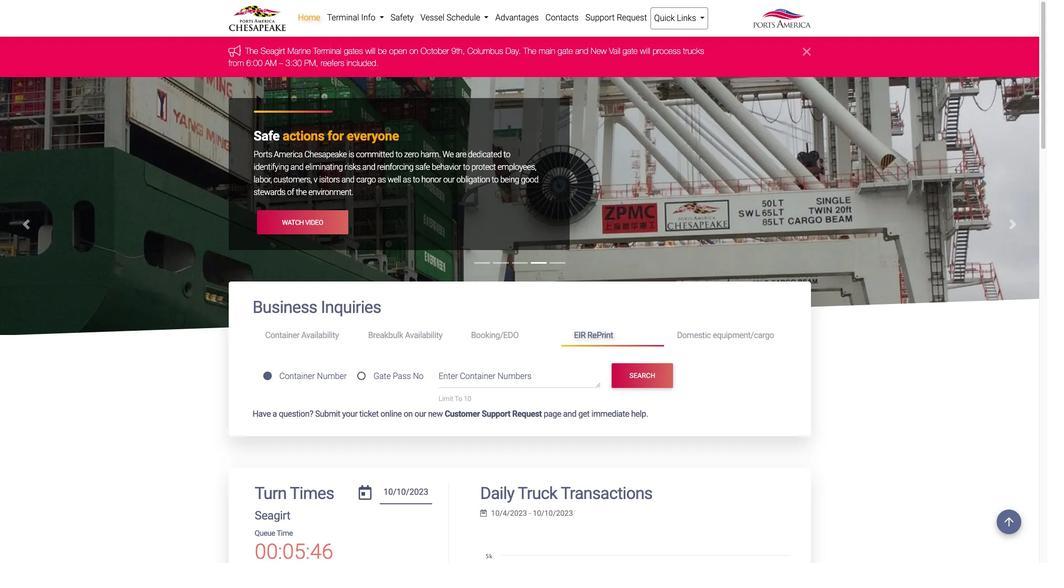 Task type: describe. For each thing, give the bounding box(es) containing it.
customers,
[[274, 175, 312, 185]]

safe actions for everyone
[[254, 129, 399, 144]]

customer support request link
[[445, 410, 542, 420]]

safety link
[[387, 7, 417, 28]]

we
[[443, 150, 454, 160]]

3:30
[[286, 58, 302, 68]]

-
[[529, 510, 531, 518]]

cargo
[[356, 175, 376, 185]]

calendar week image
[[481, 510, 487, 518]]

1 vertical spatial seagirt
[[255, 509, 291, 523]]

main
[[539, 46, 556, 56]]

question?
[[279, 410, 313, 420]]

2 as from the left
[[403, 175, 411, 185]]

domestic equipment/cargo
[[677, 331, 774, 341]]

online
[[381, 410, 402, 420]]

–
[[279, 58, 283, 68]]

transactions
[[561, 484, 653, 504]]

are
[[456, 150, 466, 160]]

being
[[501, 175, 519, 185]]

labor,
[[254, 175, 272, 185]]

enter container numbers
[[439, 372, 532, 382]]

gates
[[344, 46, 363, 56]]

open
[[389, 46, 407, 56]]

close image
[[803, 45, 811, 58]]

container for container availability
[[265, 331, 300, 341]]

to up employees,
[[504, 150, 511, 160]]

advantages link
[[492, 7, 542, 28]]

honor
[[422, 175, 442, 185]]

2 will from the left
[[640, 46, 651, 56]]

container for container number
[[280, 371, 315, 381]]

home link
[[295, 7, 324, 28]]

our inside ports america chesapeake is committed to zero harm. we are dedicated to identifying and                         eliminating risks and reinforcing safe behavior to protect employees, labor, customers, v                         isitors and cargo as well as to honor our obligation to being good stewards of the environment.
[[444, 175, 455, 185]]

get
[[579, 410, 590, 420]]

of
[[287, 187, 294, 197]]

breakbulk availability link
[[356, 326, 459, 346]]

to down the safe
[[413, 175, 420, 185]]

search button
[[612, 364, 674, 388]]

actions
[[283, 129, 325, 144]]

pm,
[[304, 58, 318, 68]]

0 horizontal spatial request
[[513, 410, 542, 420]]

container availability
[[265, 331, 339, 341]]

your
[[342, 410, 358, 420]]

customer
[[445, 410, 480, 420]]

1 gate from the left
[[558, 46, 573, 56]]

and inside main content
[[563, 410, 577, 420]]

dedicated
[[468, 150, 502, 160]]

1 will from the left
[[366, 46, 376, 56]]

v
[[314, 175, 318, 185]]

protect
[[472, 162, 496, 172]]

the seagirt marine terminal gates will be open on october 9th, columbus day. the main gate and new vail gate will process trucks from 6:00 am – 3:30 pm, reefers included.
[[229, 46, 705, 68]]

0 horizontal spatial support
[[482, 410, 511, 420]]

october
[[421, 46, 449, 56]]

committed
[[356, 150, 394, 160]]

be
[[378, 46, 387, 56]]

safety image
[[0, 77, 1040, 526]]

domestic
[[677, 331, 711, 341]]

video
[[305, 219, 323, 227]]

the seagirt marine terminal gates will be open on october 9th, columbus day. the main gate and new vail gate will process trucks from 6:00 am – 3:30 pm, reefers included. alert
[[0, 37, 1040, 77]]

contacts
[[546, 13, 579, 23]]

reprint
[[588, 331, 614, 341]]

new
[[428, 410, 443, 420]]

day.
[[506, 46, 521, 56]]

well
[[388, 175, 401, 185]]

safety
[[391, 13, 414, 23]]

marine
[[288, 46, 311, 56]]

10
[[464, 395, 472, 403]]

to
[[455, 395, 463, 403]]

support request link
[[582, 7, 651, 28]]

zero
[[404, 150, 419, 160]]

the seagirt marine terminal gates will be open on october 9th, columbus day. the main gate and new vail gate will process trucks from 6:00 am – 3:30 pm, reefers included. link
[[229, 46, 705, 68]]

contacts link
[[542, 7, 582, 28]]

on inside the seagirt marine terminal gates will be open on october 9th, columbus day. the main gate and new vail gate will process trucks from 6:00 am – 3:30 pm, reefers included.
[[410, 46, 418, 56]]

vessel schedule
[[421, 13, 483, 23]]

eliminating
[[305, 162, 343, 172]]

daily truck transactions
[[481, 484, 653, 504]]

10/4/2023 - 10/10/2023
[[491, 510, 573, 518]]

schedule
[[447, 13, 481, 23]]

watch video link
[[257, 211, 348, 235]]

and down risks
[[342, 175, 355, 185]]

main content containing business inquiries
[[221, 282, 819, 564]]

trucks
[[683, 46, 705, 56]]

help.
[[632, 410, 649, 420]]

times
[[290, 484, 334, 504]]

included.
[[347, 58, 379, 68]]

safe
[[254, 129, 280, 144]]

new
[[591, 46, 607, 56]]

and up customers,
[[291, 162, 304, 172]]

10/10/2023
[[533, 510, 573, 518]]

safe
[[415, 162, 430, 172]]

submit
[[315, 410, 340, 420]]

calendar day image
[[359, 486, 372, 501]]

request inside support request 'link'
[[617, 13, 647, 23]]

terminal info link
[[324, 7, 387, 28]]

number
[[317, 371, 347, 381]]



Task type: vqa. For each thing, say whether or not it's contained in the screenshot.
exchange Icon
no



Task type: locate. For each thing, give the bounding box(es) containing it.
on inside main content
[[404, 410, 413, 420]]

behavior
[[432, 162, 461, 172]]

on
[[410, 46, 418, 56], [404, 410, 413, 420]]

1 horizontal spatial availability
[[405, 331, 443, 341]]

and up "cargo"
[[363, 162, 376, 172]]

1 vertical spatial support
[[482, 410, 511, 420]]

breakbulk availability
[[368, 331, 443, 341]]

6:00
[[246, 58, 263, 68]]

business
[[253, 298, 317, 318]]

our down behavior
[[444, 175, 455, 185]]

1 the from the left
[[245, 46, 258, 56]]

process
[[653, 46, 681, 56]]

have a question? submit your ticket online on our new customer support request page and get immediate help.
[[253, 410, 649, 420]]

and inside the seagirt marine terminal gates will be open on october 9th, columbus day. the main gate and new vail gate will process trucks from 6:00 am – 3:30 pm, reefers included.
[[575, 46, 589, 56]]

on right open
[[410, 46, 418, 56]]

harm.
[[421, 150, 441, 160]]

vessel schedule link
[[417, 7, 492, 28]]

will left 'be'
[[366, 46, 376, 56]]

no
[[413, 371, 424, 381]]

turn times
[[255, 484, 334, 504]]

have
[[253, 410, 271, 420]]

to down the are
[[463, 162, 470, 172]]

1 vertical spatial request
[[513, 410, 542, 420]]

will
[[366, 46, 376, 56], [640, 46, 651, 56]]

eir
[[574, 331, 586, 341]]

0 vertical spatial seagirt
[[261, 46, 285, 56]]

as left well
[[378, 175, 386, 185]]

1 as from the left
[[378, 175, 386, 185]]

go to top image
[[997, 510, 1022, 535]]

2 gate from the left
[[623, 46, 638, 56]]

0 vertical spatial terminal
[[327, 13, 359, 23]]

2 the from the left
[[524, 46, 537, 56]]

support right customer
[[482, 410, 511, 420]]

breakbulk
[[368, 331, 403, 341]]

from
[[229, 58, 244, 68]]

ports
[[254, 150, 272, 160]]

1 horizontal spatial as
[[403, 175, 411, 185]]

will left process
[[640, 46, 651, 56]]

none text field inside main content
[[380, 484, 432, 505]]

availability for container availability
[[301, 331, 339, 341]]

isitors
[[319, 175, 340, 185]]

am
[[265, 58, 277, 68]]

container number
[[280, 371, 347, 381]]

0 horizontal spatial availability
[[301, 331, 339, 341]]

time
[[277, 530, 293, 538]]

support inside 'link'
[[586, 13, 615, 23]]

seagirt
[[261, 46, 285, 56], [255, 509, 291, 523]]

queue time
[[255, 530, 293, 538]]

quick
[[655, 13, 675, 23]]

business inquiries
[[253, 298, 381, 318]]

main content
[[221, 282, 819, 564]]

watch video
[[282, 219, 323, 227]]

turn
[[255, 484, 287, 504]]

2 availability from the left
[[405, 331, 443, 341]]

our left new
[[415, 410, 426, 420]]

good
[[521, 175, 539, 185]]

vessel
[[421, 13, 445, 23]]

container left number
[[280, 371, 315, 381]]

request left quick
[[617, 13, 647, 23]]

gate pass no
[[374, 371, 424, 381]]

0 vertical spatial support
[[586, 13, 615, 23]]

1 horizontal spatial request
[[617, 13, 647, 23]]

as right well
[[403, 175, 411, 185]]

reefers
[[321, 58, 345, 68]]

bullhorn image
[[229, 45, 245, 57]]

Enter Container Numbers text field
[[439, 371, 601, 388]]

risks
[[345, 162, 361, 172]]

1 vertical spatial terminal
[[313, 46, 342, 56]]

0 horizontal spatial the
[[245, 46, 258, 56]]

0 horizontal spatial as
[[378, 175, 386, 185]]

chesapeake
[[305, 150, 347, 160]]

ticket
[[360, 410, 379, 420]]

to
[[396, 150, 403, 160], [504, 150, 511, 160], [463, 162, 470, 172], [413, 175, 420, 185], [492, 175, 499, 185]]

0 horizontal spatial gate
[[558, 46, 573, 56]]

to left zero
[[396, 150, 403, 160]]

gate
[[374, 371, 391, 381]]

links
[[677, 13, 697, 23]]

quick links
[[655, 13, 699, 23]]

as
[[378, 175, 386, 185], [403, 175, 411, 185]]

equipment/cargo
[[713, 331, 774, 341]]

employees,
[[498, 162, 537, 172]]

terminal inside the seagirt marine terminal gates will be open on october 9th, columbus day. the main gate and new vail gate will process trucks from 6:00 am – 3:30 pm, reefers included.
[[313, 46, 342, 56]]

1 horizontal spatial gate
[[623, 46, 638, 56]]

1 horizontal spatial the
[[524, 46, 537, 56]]

on right online
[[404, 410, 413, 420]]

seagirt inside the seagirt marine terminal gates will be open on october 9th, columbus day. the main gate and new vail gate will process trucks from 6:00 am – 3:30 pm, reefers included.
[[261, 46, 285, 56]]

for
[[328, 129, 344, 144]]

inquiries
[[321, 298, 381, 318]]

0 horizontal spatial our
[[415, 410, 426, 420]]

None text field
[[380, 484, 432, 505]]

everyone
[[347, 129, 399, 144]]

our
[[444, 175, 455, 185], [415, 410, 426, 420]]

limit to 10
[[439, 395, 472, 403]]

1 horizontal spatial support
[[586, 13, 615, 23]]

1 horizontal spatial our
[[444, 175, 455, 185]]

immediate
[[592, 410, 630, 420]]

gate right main at the right top of page
[[558, 46, 573, 56]]

stewards
[[254, 187, 285, 197]]

reinforcing
[[377, 162, 414, 172]]

support up new
[[586, 13, 615, 23]]

0 horizontal spatial will
[[366, 46, 376, 56]]

0 vertical spatial request
[[617, 13, 647, 23]]

watch
[[282, 219, 304, 227]]

the
[[296, 187, 307, 197]]

eir reprint
[[574, 331, 614, 341]]

booking/edo
[[471, 331, 519, 341]]

identifying
[[254, 162, 289, 172]]

availability down "business inquiries"
[[301, 331, 339, 341]]

limit
[[439, 395, 454, 403]]

gate right vail
[[623, 46, 638, 56]]

seagirt up am in the top left of the page
[[261, 46, 285, 56]]

container up the 10
[[460, 372, 496, 382]]

ports america chesapeake is committed to zero harm. we are dedicated to identifying and                         eliminating risks and reinforcing safe behavior to protect employees, labor, customers, v                         isitors and cargo as well as to honor our obligation to being good stewards of the environment.
[[254, 150, 539, 197]]

terminal up reefers
[[313, 46, 342, 56]]

support request
[[586, 13, 647, 23]]

queue
[[255, 530, 275, 538]]

terminal info
[[327, 13, 378, 23]]

to left being
[[492, 175, 499, 185]]

support
[[586, 13, 615, 23], [482, 410, 511, 420]]

a
[[273, 410, 277, 420]]

container down the business
[[265, 331, 300, 341]]

1 availability from the left
[[301, 331, 339, 341]]

0 vertical spatial on
[[410, 46, 418, 56]]

pass
[[393, 371, 411, 381]]

availability for breakbulk availability
[[405, 331, 443, 341]]

numbers
[[498, 372, 532, 382]]

page
[[544, 410, 562, 420]]

columbus
[[468, 46, 503, 56]]

1 vertical spatial on
[[404, 410, 413, 420]]

and
[[575, 46, 589, 56], [291, 162, 304, 172], [363, 162, 376, 172], [342, 175, 355, 185], [563, 410, 577, 420]]

the right 'day.'
[[524, 46, 537, 56]]

and left new
[[575, 46, 589, 56]]

terminal left info
[[327, 13, 359, 23]]

availability right breakbulk
[[405, 331, 443, 341]]

request
[[617, 13, 647, 23], [513, 410, 542, 420]]

search
[[630, 372, 656, 380]]

enter
[[439, 372, 458, 382]]

and left get
[[563, 410, 577, 420]]

1 vertical spatial our
[[415, 410, 426, 420]]

1 horizontal spatial will
[[640, 46, 651, 56]]

terminal
[[327, 13, 359, 23], [313, 46, 342, 56]]

home
[[298, 13, 321, 23]]

request left page
[[513, 410, 542, 420]]

0 vertical spatial our
[[444, 175, 455, 185]]

seagirt up queue time on the left of page
[[255, 509, 291, 523]]

the up 6:00 on the left top of page
[[245, 46, 258, 56]]



